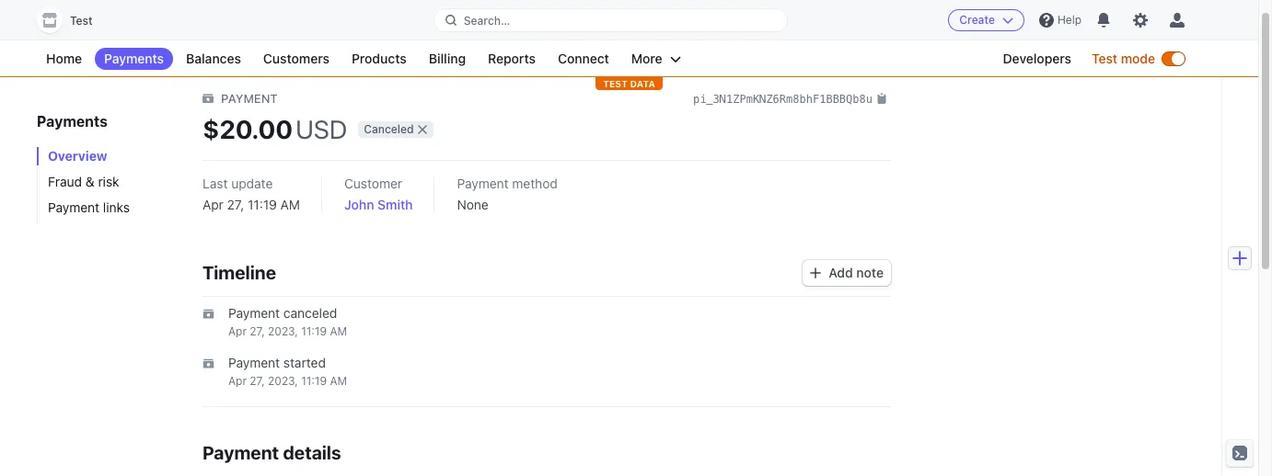 Task type: describe. For each thing, give the bounding box(es) containing it.
more button
[[622, 48, 690, 70]]

27, for update
[[227, 197, 244, 213]]

payment method none
[[457, 176, 558, 213]]

billing
[[429, 51, 466, 66]]

risk
[[98, 174, 119, 190]]

pi_3n1zpmknz6rm8bhf1bbbqb8u button
[[693, 89, 888, 108]]

help button
[[1032, 6, 1089, 35]]

smith
[[378, 197, 413, 213]]

pi_3n1zpmknz6rm8bhf1bbbqb8u
[[693, 93, 873, 106]]

27, for canceled
[[250, 325, 265, 339]]

home link
[[37, 48, 91, 70]]

developers link
[[994, 48, 1081, 70]]

11:19 for started
[[301, 375, 327, 389]]

11:19 inside last update apr 27, 11:19 am
[[248, 197, 277, 213]]

$20.00 usd
[[203, 115, 347, 145]]

payment details
[[203, 443, 341, 464]]

27, for started
[[250, 375, 265, 389]]

reports
[[488, 51, 536, 66]]

payment for payment details
[[203, 443, 279, 464]]

Search… search field
[[434, 9, 788, 32]]

payment links link
[[37, 199, 184, 217]]

customer
[[344, 176, 402, 192]]

help
[[1058, 13, 1082, 27]]

john smith link
[[344, 197, 413, 213]]

method
[[512, 176, 558, 192]]

home
[[46, 51, 82, 66]]

timeline
[[203, 263, 276, 284]]

test data
[[603, 78, 655, 89]]

payment for payment method none
[[457, 176, 509, 192]]

test button
[[37, 7, 111, 33]]

add note
[[829, 266, 884, 281]]

apr for payment canceled apr 27, 2023, 11:19 am
[[228, 325, 247, 339]]

last
[[203, 176, 228, 192]]

fraud & risk
[[48, 174, 119, 190]]

update
[[231, 176, 273, 192]]

customer john smith
[[344, 176, 413, 213]]

last update apr 27, 11:19 am
[[203, 176, 300, 213]]

reports link
[[479, 48, 545, 70]]

11:19 for canceled
[[301, 325, 327, 339]]

data
[[630, 78, 655, 89]]

apr for last update apr 27, 11:19 am
[[203, 197, 224, 213]]

2023, for canceled
[[268, 325, 298, 339]]

payment canceled apr 27, 2023, 11:19 am
[[228, 306, 347, 339]]

search…
[[464, 13, 510, 27]]

note
[[857, 266, 884, 281]]

links
[[103, 200, 130, 215]]

add
[[829, 266, 853, 281]]

create
[[960, 13, 995, 27]]

usd
[[296, 115, 347, 145]]

fraud
[[48, 174, 82, 190]]



Task type: vqa. For each thing, say whether or not it's contained in the screenshot.
the middle 'and'
no



Task type: locate. For each thing, give the bounding box(es) containing it.
svg image
[[811, 268, 822, 279]]

payment inside "payment method none"
[[457, 176, 509, 192]]

customers link
[[254, 48, 339, 70]]

apr inside payment started apr 27, 2023, 11:19 am
[[228, 375, 247, 389]]

john
[[344, 197, 374, 213]]

1 vertical spatial 27,
[[250, 325, 265, 339]]

1 vertical spatial test
[[1092, 51, 1118, 66]]

0 vertical spatial apr
[[203, 197, 224, 213]]

payment left started
[[228, 356, 280, 371]]

11:19 down started
[[301, 375, 327, 389]]

payments link
[[95, 48, 173, 70]]

2 vertical spatial 11:19
[[301, 375, 327, 389]]

2023, inside payment started apr 27, 2023, 11:19 am
[[268, 375, 298, 389]]

11:19 down update
[[248, 197, 277, 213]]

am inside last update apr 27, 11:19 am
[[281, 197, 300, 213]]

balances
[[186, 51, 241, 66]]

add note button
[[803, 261, 891, 287]]

1 vertical spatial am
[[330, 325, 347, 339]]

payment up $20.00
[[221, 91, 278, 106]]

apr down payment canceled apr 27, 2023, 11:19 am at bottom
[[228, 375, 247, 389]]

payment links
[[48, 200, 130, 215]]

products
[[352, 51, 407, 66]]

apr down "last"
[[203, 197, 224, 213]]

0 vertical spatial test
[[70, 14, 93, 28]]

1 vertical spatial apr
[[228, 325, 247, 339]]

am for started
[[330, 375, 347, 389]]

payment down fraud
[[48, 200, 100, 215]]

2 2023, from the top
[[268, 375, 298, 389]]

payment inside payment canceled apr 27, 2023, 11:19 am
[[228, 306, 280, 322]]

payment for payment started apr 27, 2023, 11:19 am
[[228, 356, 280, 371]]

customers
[[263, 51, 330, 66]]

0 vertical spatial payments
[[104, 51, 164, 66]]

balances link
[[177, 48, 250, 70]]

payment for payment links
[[48, 200, 100, 215]]

2 vertical spatial apr
[[228, 375, 247, 389]]

canceled
[[364, 123, 414, 137]]

0 vertical spatial 2023,
[[268, 325, 298, 339]]

test
[[70, 14, 93, 28], [1092, 51, 1118, 66]]

1 vertical spatial 11:19
[[301, 325, 327, 339]]

am inside payment started apr 27, 2023, 11:19 am
[[330, 375, 347, 389]]

payments right 'home' on the top of page
[[104, 51, 164, 66]]

payment for payment
[[221, 91, 278, 106]]

apr for payment started apr 27, 2023, 11:19 am
[[228, 375, 247, 389]]

1 horizontal spatial test
[[1092, 51, 1118, 66]]

test
[[603, 78, 628, 89]]

started
[[283, 356, 326, 371]]

am inside payment canceled apr 27, 2023, 11:19 am
[[330, 325, 347, 339]]

apr down timeline
[[228, 325, 247, 339]]

test for test
[[70, 14, 93, 28]]

am
[[281, 197, 300, 213], [330, 325, 347, 339], [330, 375, 347, 389]]

none
[[457, 197, 489, 213]]

27, inside payment started apr 27, 2023, 11:19 am
[[250, 375, 265, 389]]

connect link
[[549, 48, 619, 70]]

apr
[[203, 197, 224, 213], [228, 325, 247, 339], [228, 375, 247, 389]]

27, down update
[[227, 197, 244, 213]]

1 vertical spatial payments
[[37, 113, 108, 130]]

11:19
[[248, 197, 277, 213], [301, 325, 327, 339], [301, 375, 327, 389]]

payment started apr 27, 2023, 11:19 am
[[228, 356, 347, 389]]

27,
[[227, 197, 244, 213], [250, 325, 265, 339], [250, 375, 265, 389]]

0 vertical spatial 11:19
[[248, 197, 277, 213]]

&
[[86, 174, 95, 190]]

details
[[283, 443, 341, 464]]

1 2023, from the top
[[268, 325, 298, 339]]

apr inside last update apr 27, 11:19 am
[[203, 197, 224, 213]]

0 horizontal spatial test
[[70, 14, 93, 28]]

2023,
[[268, 325, 298, 339], [268, 375, 298, 389]]

billing link
[[420, 48, 475, 70]]

2 vertical spatial am
[[330, 375, 347, 389]]

2 vertical spatial 27,
[[250, 375, 265, 389]]

test left mode
[[1092, 51, 1118, 66]]

1 vertical spatial 2023,
[[268, 375, 298, 389]]

2023, for started
[[268, 375, 298, 389]]

payment
[[221, 91, 278, 106], [457, 176, 509, 192], [48, 200, 100, 215], [228, 306, 280, 322], [228, 356, 280, 371], [203, 443, 279, 464]]

2023, inside payment canceled apr 27, 2023, 11:19 am
[[268, 325, 298, 339]]

create button
[[949, 9, 1025, 31]]

11:19 inside payment canceled apr 27, 2023, 11:19 am
[[301, 325, 327, 339]]

Search… text field
[[434, 9, 788, 32]]

apr inside payment canceled apr 27, 2023, 11:19 am
[[228, 325, 247, 339]]

27, down payment canceled apr 27, 2023, 11:19 am at bottom
[[250, 375, 265, 389]]

27, inside payment canceled apr 27, 2023, 11:19 am
[[250, 325, 265, 339]]

test mode
[[1092, 51, 1156, 66]]

connect
[[558, 51, 609, 66]]

payment left details
[[203, 443, 279, 464]]

mode
[[1121, 51, 1156, 66]]

2023, down started
[[268, 375, 298, 389]]

canceled
[[283, 306, 337, 322]]

payments
[[104, 51, 164, 66], [37, 113, 108, 130]]

11:19 inside payment started apr 27, 2023, 11:19 am
[[301, 375, 327, 389]]

test for test mode
[[1092, 51, 1118, 66]]

11:19 down canceled on the left bottom
[[301, 325, 327, 339]]

payments up overview
[[37, 113, 108, 130]]

payment down timeline
[[228, 306, 280, 322]]

am for canceled
[[330, 325, 347, 339]]

27, inside last update apr 27, 11:19 am
[[227, 197, 244, 213]]

$20.00
[[203, 115, 293, 145]]

27, up payment started apr 27, 2023, 11:19 am
[[250, 325, 265, 339]]

fraud & risk link
[[37, 173, 184, 192]]

overview
[[48, 148, 107, 164]]

overview link
[[37, 147, 184, 166]]

products link
[[342, 48, 416, 70]]

payment inside payment started apr 27, 2023, 11:19 am
[[228, 356, 280, 371]]

test inside button
[[70, 14, 93, 28]]

0 vertical spatial 27,
[[227, 197, 244, 213]]

more
[[632, 51, 663, 66]]

2023, down canceled on the left bottom
[[268, 325, 298, 339]]

payment for payment canceled apr 27, 2023, 11:19 am
[[228, 306, 280, 322]]

0 vertical spatial am
[[281, 197, 300, 213]]

payment up none
[[457, 176, 509, 192]]

developers
[[1003, 51, 1072, 66]]

test up 'home' on the top of page
[[70, 14, 93, 28]]



